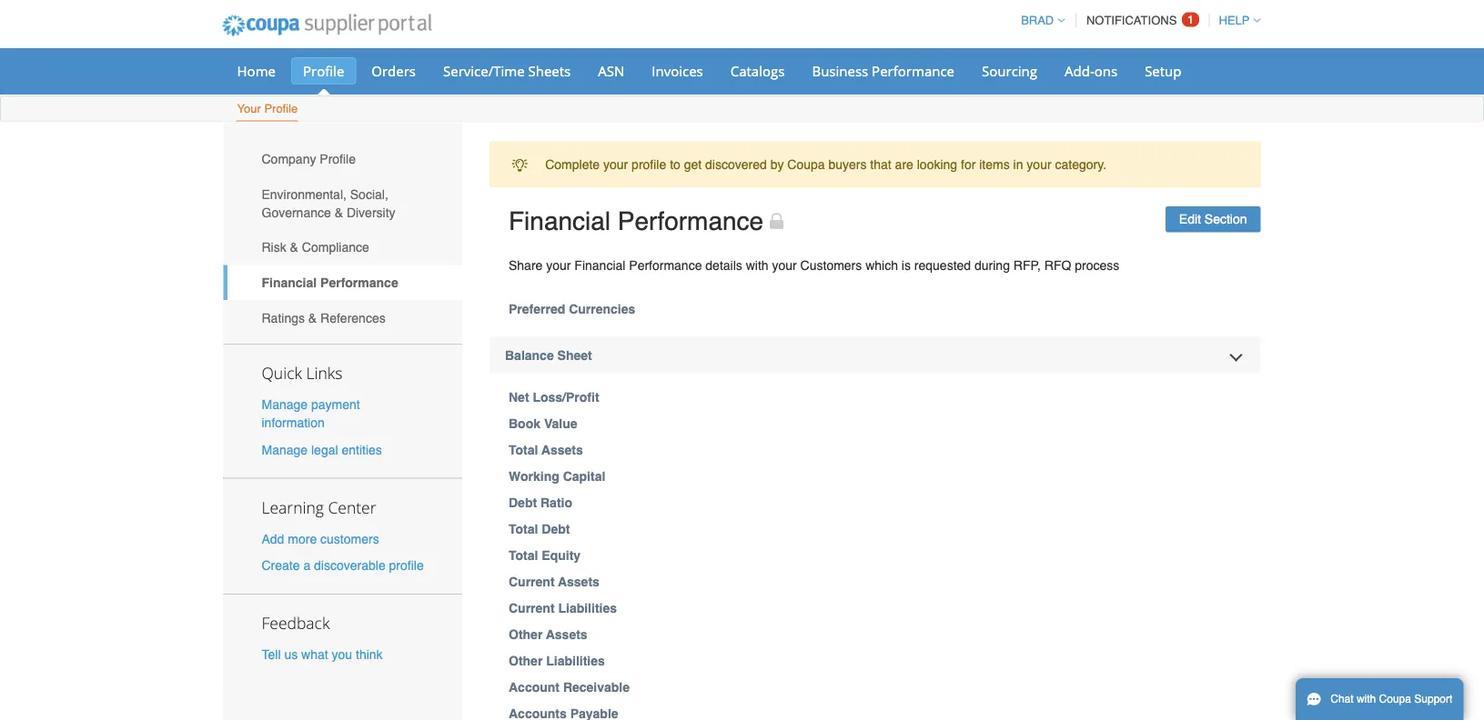 Task type: vqa. For each thing, say whether or not it's contained in the screenshot.
TOTAL ASSETS
yes



Task type: describe. For each thing, give the bounding box(es) containing it.
help
[[1219, 14, 1250, 27]]

2 vertical spatial financial
[[262, 276, 317, 290]]

sourcing link
[[970, 57, 1049, 85]]

performance right business
[[872, 61, 955, 80]]

profile for your profile
[[264, 102, 298, 116]]

home
[[237, 61, 276, 80]]

create a discoverable profile link
[[262, 559, 424, 573]]

total for total assets
[[509, 443, 538, 457]]

complete your profile to get discovered by coupa buyers that are looking for items in your category.
[[545, 157, 1107, 172]]

quick
[[262, 363, 302, 384]]

share
[[509, 258, 543, 273]]

capital
[[563, 469, 605, 484]]

1 vertical spatial debt
[[542, 522, 570, 536]]

edit section
[[1179, 212, 1247, 227]]

1
[[1187, 13, 1194, 26]]

company profile
[[262, 152, 356, 166]]

complete
[[545, 157, 600, 172]]

book
[[509, 416, 541, 431]]

& for compliance
[[290, 240, 298, 255]]

business performance
[[812, 61, 955, 80]]

1 vertical spatial profile
[[389, 559, 424, 573]]

net loss/profit
[[509, 390, 599, 405]]

add-ons
[[1065, 61, 1118, 80]]

1 vertical spatial financial performance
[[262, 276, 398, 290]]

environmental,
[[262, 187, 347, 202]]

debt ratio
[[509, 496, 572, 510]]

total for total equity
[[509, 548, 538, 563]]

sheet
[[557, 348, 592, 363]]

0 vertical spatial with
[[746, 258, 769, 273]]

manage payment information
[[262, 398, 360, 431]]

looking
[[917, 157, 957, 172]]

service/time sheets link
[[431, 57, 583, 85]]

buyers
[[829, 157, 867, 172]]

performance left details
[[629, 258, 702, 273]]

company profile link
[[223, 142, 462, 177]]

compliance
[[302, 240, 369, 255]]

support
[[1415, 693, 1453, 706]]

feedback
[[262, 613, 330, 634]]

more
[[288, 532, 317, 546]]

& inside environmental, social, governance & diversity
[[335, 205, 343, 220]]

add
[[262, 532, 284, 546]]

requested
[[914, 258, 971, 273]]

chat with coupa support button
[[1296, 679, 1464, 721]]

performance up references
[[320, 276, 398, 290]]

chat
[[1331, 693, 1354, 706]]

1 horizontal spatial financial performance
[[509, 207, 764, 236]]

equity
[[542, 548, 581, 563]]

sheets
[[528, 61, 571, 80]]

customers
[[320, 532, 379, 546]]

with inside button
[[1357, 693, 1376, 706]]

during
[[975, 258, 1010, 273]]

asn
[[598, 61, 625, 80]]

financial performance link
[[223, 265, 462, 300]]

your
[[237, 102, 261, 116]]

for
[[961, 157, 976, 172]]

net
[[509, 390, 529, 405]]

center
[[328, 497, 376, 518]]

complete your profile to get discovered by coupa buyers that are looking for items in your category. alert
[[490, 142, 1261, 187]]

add-
[[1065, 61, 1095, 80]]

manage legal entities
[[262, 443, 382, 457]]

assets for total assets
[[542, 443, 583, 457]]

assets for current assets
[[558, 575, 600, 589]]

liabilities for current liabilities
[[558, 601, 617, 616]]

& for references
[[308, 311, 317, 325]]

environmental, social, governance & diversity
[[262, 187, 395, 220]]

add more customers
[[262, 532, 379, 546]]

to
[[670, 157, 681, 172]]

learning
[[262, 497, 324, 518]]

legal
[[311, 443, 338, 457]]

add-ons link
[[1053, 57, 1130, 85]]

service/time
[[443, 61, 525, 80]]

governance
[[262, 205, 331, 220]]

brad link
[[1013, 14, 1065, 27]]

tell
[[262, 648, 281, 662]]

current for current liabilities
[[509, 601, 555, 616]]

environmental, social, governance & diversity link
[[223, 177, 462, 230]]

process
[[1075, 258, 1120, 273]]

by
[[770, 157, 784, 172]]

orders link
[[360, 57, 428, 85]]

entities
[[342, 443, 382, 457]]

notifications 1
[[1086, 13, 1194, 27]]

customers
[[800, 258, 862, 273]]

payment
[[311, 398, 360, 412]]

you
[[332, 648, 352, 662]]

information
[[262, 416, 325, 431]]

manage for manage legal entities
[[262, 443, 308, 457]]

coupa inside alert
[[787, 157, 825, 172]]

tell us what you think button
[[262, 646, 383, 664]]

working
[[509, 469, 559, 484]]

preferred
[[509, 302, 565, 316]]

ratings
[[262, 311, 305, 325]]



Task type: locate. For each thing, give the bounding box(es) containing it.
& right ratings
[[308, 311, 317, 325]]

your
[[603, 157, 628, 172], [1027, 157, 1052, 172], [546, 258, 571, 273], [772, 258, 797, 273]]

references
[[320, 311, 386, 325]]

0 horizontal spatial financial performance
[[262, 276, 398, 290]]

1 vertical spatial profile
[[264, 102, 298, 116]]

that
[[870, 157, 892, 172]]

your left customers
[[772, 258, 797, 273]]

in
[[1013, 157, 1023, 172]]

details
[[706, 258, 742, 273]]

financial performance down compliance
[[262, 276, 398, 290]]

ratings & references link
[[223, 300, 462, 336]]

1 horizontal spatial profile
[[632, 157, 666, 172]]

assets for other assets
[[546, 627, 588, 642]]

navigation
[[1013, 3, 1261, 38]]

2 vertical spatial &
[[308, 311, 317, 325]]

total down debt ratio
[[509, 522, 538, 536]]

0 horizontal spatial with
[[746, 258, 769, 273]]

0 vertical spatial liabilities
[[558, 601, 617, 616]]

create a discoverable profile
[[262, 559, 424, 573]]

manage down information
[[262, 443, 308, 457]]

working capital
[[509, 469, 605, 484]]

items
[[979, 157, 1010, 172]]

what
[[301, 648, 328, 662]]

other liabilities
[[509, 654, 605, 668]]

financial performance down to
[[509, 207, 764, 236]]

manage up information
[[262, 398, 308, 412]]

value
[[544, 416, 577, 431]]

other for other assets
[[509, 627, 543, 642]]

home link
[[225, 57, 288, 85]]

0 vertical spatial &
[[335, 205, 343, 220]]

setup
[[1145, 61, 1182, 80]]

coupa right by
[[787, 157, 825, 172]]

balance sheet heading
[[490, 337, 1261, 374]]

0 vertical spatial other
[[509, 627, 543, 642]]

your right in
[[1027, 157, 1052, 172]]

discoverable
[[314, 559, 386, 573]]

debt down ratio
[[542, 522, 570, 536]]

receivable
[[563, 680, 630, 695]]

social,
[[350, 187, 388, 202]]

help link
[[1211, 14, 1261, 27]]

risk
[[262, 240, 286, 255]]

preferred currencies
[[509, 302, 635, 316]]

account
[[509, 680, 560, 695]]

diversity
[[347, 205, 395, 220]]

rfq
[[1045, 258, 1071, 273]]

total assets
[[509, 443, 583, 457]]

category.
[[1055, 157, 1107, 172]]

current down total equity
[[509, 575, 555, 589]]

your right 'share'
[[546, 258, 571, 273]]

current for current assets
[[509, 575, 555, 589]]

1 other from the top
[[509, 627, 543, 642]]

edit
[[1179, 212, 1201, 227]]

coupa inside button
[[1379, 693, 1411, 706]]

invoices link
[[640, 57, 715, 85]]

0 vertical spatial current
[[509, 575, 555, 589]]

other for other liabilities
[[509, 654, 543, 668]]

share your financial performance details with your customers which is requested during rfp, rfq process
[[509, 258, 1120, 273]]

setup link
[[1133, 57, 1194, 85]]

0 vertical spatial assets
[[542, 443, 583, 457]]

chat with coupa support
[[1331, 693, 1453, 706]]

your right complete
[[603, 157, 628, 172]]

1 vertical spatial total
[[509, 522, 538, 536]]

balance sheet button
[[490, 337, 1261, 374]]

1 horizontal spatial debt
[[542, 522, 570, 536]]

manage for manage payment information
[[262, 398, 308, 412]]

which
[[866, 258, 898, 273]]

2 total from the top
[[509, 522, 538, 536]]

liabilities down the current assets
[[558, 601, 617, 616]]

navigation containing notifications 1
[[1013, 3, 1261, 38]]

links
[[306, 363, 343, 384]]

financial up 'share'
[[509, 207, 611, 236]]

balance sheet
[[505, 348, 592, 363]]

1 manage from the top
[[262, 398, 308, 412]]

total down book
[[509, 443, 538, 457]]

section
[[1205, 212, 1247, 227]]

profile right discoverable
[[389, 559, 424, 573]]

risk & compliance
[[262, 240, 369, 255]]

0 horizontal spatial debt
[[509, 496, 537, 510]]

asn link
[[586, 57, 636, 85]]

1 horizontal spatial &
[[308, 311, 317, 325]]

create
[[262, 559, 300, 573]]

2 vertical spatial assets
[[546, 627, 588, 642]]

0 vertical spatial debt
[[509, 496, 537, 510]]

0 vertical spatial financial
[[509, 207, 611, 236]]

total down total debt
[[509, 548, 538, 563]]

1 vertical spatial assets
[[558, 575, 600, 589]]

0 vertical spatial profile
[[632, 157, 666, 172]]

tell us what you think
[[262, 648, 383, 662]]

invoices
[[652, 61, 703, 80]]

financial up currencies
[[575, 258, 626, 273]]

us
[[284, 648, 298, 662]]

are
[[895, 157, 914, 172]]

current liabilities
[[509, 601, 617, 616]]

notifications
[[1086, 14, 1177, 27]]

&
[[335, 205, 343, 220], [290, 240, 298, 255], [308, 311, 317, 325]]

loss/profit
[[533, 390, 599, 405]]

coupa
[[787, 157, 825, 172], [1379, 693, 1411, 706]]

0 vertical spatial profile
[[303, 61, 344, 80]]

profile down coupa supplier portal image
[[303, 61, 344, 80]]

1 vertical spatial other
[[509, 654, 543, 668]]

discovered
[[705, 157, 767, 172]]

profile left to
[[632, 157, 666, 172]]

quick links
[[262, 363, 343, 384]]

2 vertical spatial profile
[[320, 152, 356, 166]]

ratings & references
[[262, 311, 386, 325]]

get
[[684, 157, 702, 172]]

manage
[[262, 398, 308, 412], [262, 443, 308, 457]]

ratio
[[541, 496, 572, 510]]

current up other assets
[[509, 601, 555, 616]]

profile
[[632, 157, 666, 172], [389, 559, 424, 573]]

2 current from the top
[[509, 601, 555, 616]]

liabilities for other liabilities
[[546, 654, 605, 668]]

catalogs link
[[719, 57, 797, 85]]

1 vertical spatial coupa
[[1379, 693, 1411, 706]]

2 vertical spatial total
[[509, 548, 538, 563]]

is
[[902, 258, 911, 273]]

your profile
[[237, 102, 298, 116]]

assets down value
[[542, 443, 583, 457]]

1 vertical spatial with
[[1357, 693, 1376, 706]]

add more customers link
[[262, 532, 379, 546]]

financial performance
[[509, 207, 764, 236], [262, 276, 398, 290]]

profile right your
[[264, 102, 298, 116]]

1 total from the top
[[509, 443, 538, 457]]

ons
[[1095, 61, 1118, 80]]

think
[[356, 648, 383, 662]]

0 horizontal spatial coupa
[[787, 157, 825, 172]]

profile link
[[291, 57, 356, 85]]

1 horizontal spatial with
[[1357, 693, 1376, 706]]

2 horizontal spatial &
[[335, 205, 343, 220]]

with right details
[[746, 258, 769, 273]]

manage inside manage payment information
[[262, 398, 308, 412]]

liabilities up account receivable
[[546, 654, 605, 668]]

currencies
[[569, 302, 635, 316]]

1 vertical spatial manage
[[262, 443, 308, 457]]

1 vertical spatial financial
[[575, 258, 626, 273]]

& right the risk
[[290, 240, 298, 255]]

0 vertical spatial manage
[[262, 398, 308, 412]]

& left diversity on the left top of page
[[335, 205, 343, 220]]

coupa supplier portal image
[[210, 3, 444, 48]]

1 vertical spatial &
[[290, 240, 298, 255]]

rfp,
[[1014, 258, 1041, 273]]

debt down "working"
[[509, 496, 537, 510]]

1 current from the top
[[509, 575, 555, 589]]

1 horizontal spatial coupa
[[1379, 693, 1411, 706]]

assets
[[542, 443, 583, 457], [558, 575, 600, 589], [546, 627, 588, 642]]

total for total debt
[[509, 522, 538, 536]]

business performance link
[[800, 57, 966, 85]]

liabilities
[[558, 601, 617, 616], [546, 654, 605, 668]]

profile up environmental, social, governance & diversity link
[[320, 152, 356, 166]]

other up the other liabilities in the left of the page
[[509, 627, 543, 642]]

business
[[812, 61, 868, 80]]

1 vertical spatial current
[[509, 601, 555, 616]]

other assets
[[509, 627, 588, 642]]

2 manage from the top
[[262, 443, 308, 457]]

assets down current liabilities
[[546, 627, 588, 642]]

financial up ratings
[[262, 276, 317, 290]]

coupa left support
[[1379, 693, 1411, 706]]

3 total from the top
[[509, 548, 538, 563]]

manage legal entities link
[[262, 443, 382, 457]]

0 vertical spatial total
[[509, 443, 538, 457]]

1 vertical spatial liabilities
[[546, 654, 605, 668]]

profile inside alert
[[632, 157, 666, 172]]

with right the chat
[[1357, 693, 1376, 706]]

assets up current liabilities
[[558, 575, 600, 589]]

0 vertical spatial coupa
[[787, 157, 825, 172]]

account receivable
[[509, 680, 630, 695]]

performance up details
[[618, 207, 764, 236]]

debt
[[509, 496, 537, 510], [542, 522, 570, 536]]

2 other from the top
[[509, 654, 543, 668]]

manage payment information link
[[262, 398, 360, 431]]

profile for company profile
[[320, 152, 356, 166]]

0 horizontal spatial &
[[290, 240, 298, 255]]

other up account on the left of the page
[[509, 654, 543, 668]]

total equity
[[509, 548, 581, 563]]

0 horizontal spatial profile
[[389, 559, 424, 573]]

0 vertical spatial financial performance
[[509, 207, 764, 236]]



